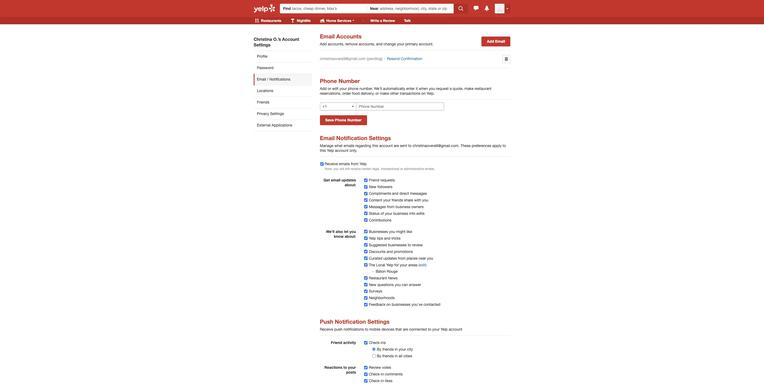Task type: describe. For each thing, give the bounding box(es) containing it.
the local yelp for your areas (edit)
[[369, 263, 427, 268]]

2 accounts, from the left
[[359, 42, 375, 46]]

places
[[407, 257, 418, 261]]

compliments and direct messages
[[369, 192, 427, 196]]

in up check-in likes
[[381, 373, 384, 377]]

like
[[407, 230, 412, 234]]

only.
[[350, 149, 357, 153]]

notification for push
[[335, 319, 366, 326]]

let
[[344, 230, 349, 234]]

yelp tips and tricks
[[369, 237, 401, 241]]

primary
[[406, 42, 418, 46]]

yelp left "tips"
[[369, 237, 376, 241]]

other
[[390, 91, 399, 96]]

request
[[436, 87, 449, 91]]

privacy settings
[[257, 112, 284, 116]]

all
[[399, 355, 403, 359]]

1 horizontal spatial review
[[383, 18, 395, 23]]

owners
[[412, 205, 424, 209]]

connected
[[409, 328, 427, 332]]

none search field containing find
[[280, 2, 469, 13]]

privacy
[[257, 112, 269, 116]]

friends for your
[[383, 348, 394, 352]]

check- for check-ins
[[369, 341, 381, 346]]

preferences
[[472, 144, 492, 148]]

email for email accounts add accounts, remove accounts, and change your primary account.
[[320, 33, 335, 40]]

nightlife link
[[286, 17, 315, 24]]

1 vertical spatial on
[[387, 303, 391, 307]]

your up all on the bottom of the page
[[399, 348, 406, 352]]

manage what emails regarding this account are sent to christinaovera9@gmail.com
[[320, 144, 459, 148]]

menu bar containing write a review
[[361, 17, 415, 24]]

phone inside phone number add or edit your phone number. we'll automatically enter it when you request a quote, make restaurant reservations, order food delivery, or make other transactions on yelp.
[[320, 78, 337, 84]]

your down compliments
[[384, 198, 391, 203]]

restaurants
[[260, 18, 281, 23]]

external applications link
[[254, 120, 312, 132]]

yelp inside the push notification settings receive push notifications to mobile devices that are connected to your yelp account
[[441, 328, 448, 332]]

1 accounts, from the left
[[328, 42, 344, 46]]

messages image
[[473, 5, 480, 11]]

receive inside receive emails from yelp note: you will still receive certain legal, transactional or administrative emails.
[[325, 162, 338, 166]]

curated
[[369, 257, 383, 261]]

your right for in the right bottom of the page
[[400, 263, 407, 268]]

write
[[371, 18, 379, 23]]

compliments
[[369, 192, 391, 196]]

curated updates from places near you
[[369, 257, 433, 261]]

votes
[[382, 366, 391, 371]]

0 horizontal spatial or
[[328, 87, 331, 91]]

food
[[352, 91, 360, 96]]

friend for friend requests
[[369, 178, 380, 183]]

baton rouge
[[376, 270, 398, 274]]

password
[[257, 66, 274, 70]]

or inside receive emails from yelp note: you will still receive certain legal, transactional or administrative emails.
[[400, 167, 403, 171]]

in left all on the bottom of the page
[[395, 355, 398, 359]]

restaurants link
[[251, 17, 285, 24]]

areas
[[409, 263, 418, 268]]

local
[[376, 263, 385, 268]]

add for phone number
[[320, 87, 327, 91]]

(edit) link
[[419, 263, 427, 268]]

email for email / notifications
[[257, 77, 266, 82]]

requests
[[381, 178, 395, 183]]

nightlife
[[296, 18, 311, 23]]

your inside the push notification settings receive push notifications to mobile devices that are connected to your yelp account
[[433, 328, 440, 332]]

on inside phone number add or edit your phone number. we'll automatically enter it when you request a quote, make restaurant reservations, order food delivery, or make other transactions on yelp.
[[422, 91, 426, 96]]

by for by friends in all cities
[[377, 355, 382, 359]]

review votes
[[369, 366, 391, 371]]

and right "tips"
[[384, 237, 391, 241]]

near
[[370, 6, 379, 11]]

check-in comments
[[369, 373, 403, 377]]

apply
[[493, 144, 502, 148]]

your right of
[[385, 212, 393, 216]]

posts
[[346, 371, 356, 375]]

password link
[[254, 62, 312, 74]]

save phone number
[[325, 118, 362, 122]]

locations link
[[254, 85, 312, 97]]

it
[[416, 87, 418, 91]]

receive emails from yelp note: you will still receive certain legal, transactional or administrative emails.
[[325, 162, 435, 171]]

note:
[[325, 167, 333, 171]]

about: inside the get email updates about:
[[345, 183, 356, 187]]

to right sent
[[408, 144, 412, 148]]

and down "suggested businesses to review"
[[387, 250, 393, 254]]

friend activity
[[331, 341, 356, 346]]

quote,
[[453, 87, 464, 91]]

promotions
[[394, 250, 413, 254]]

direct
[[400, 192, 409, 196]]

to inside . these preferences apply to this yelp account only.
[[503, 144, 506, 148]]

yelp left for in the right bottom of the page
[[386, 263, 394, 268]]

review
[[412, 243, 423, 248]]

in left likes
[[381, 380, 384, 384]]

number inside button
[[348, 118, 362, 122]]

neighborhoods
[[369, 297, 395, 301]]

content
[[369, 198, 382, 203]]

by for by friends in your city
[[377, 348, 382, 352]]

profile link
[[254, 51, 312, 62]]

messages element
[[473, 5, 480, 11]]

receive
[[351, 167, 361, 171]]

messages
[[369, 205, 386, 209]]

email / notifications link
[[254, 74, 312, 85]]

are inside the push notification settings receive push notifications to mobile devices that are connected to your yelp account
[[403, 328, 408, 332]]

you inside phone number add or edit your phone number. we'll automatically enter it when you request a quote, make restaurant reservations, order food delivery, or make other transactions on yelp.
[[429, 87, 435, 91]]

menu bar containing restaurants
[[251, 17, 360, 24]]

new questions you can answer
[[369, 283, 421, 287]]

account inside the push notification settings receive push notifications to mobile devices that are connected to your yelp account
[[449, 328, 463, 332]]

(pending)
[[367, 57, 383, 61]]

restaurant
[[475, 87, 492, 91]]

yelp inside receive emails from yelp note: you will still receive certain legal, transactional or administrative emails.
[[360, 162, 367, 166]]

1 vertical spatial businesses
[[392, 303, 411, 307]]

save
[[325, 118, 334, 122]]

manage
[[320, 144, 334, 148]]

and up content your friends share with you
[[392, 192, 399, 196]]

answer
[[409, 283, 421, 287]]

yelp inside . these preferences apply to this yelp account only.
[[327, 149, 334, 153]]

know
[[334, 234, 344, 239]]

notifications image
[[484, 5, 490, 11]]

phone
[[348, 87, 359, 91]]

comments
[[385, 373, 403, 377]]

contributions
[[369, 218, 392, 223]]

christinaovera9@gmail.com (pending)
[[320, 57, 384, 61]]

christina o.'s account settings
[[254, 37, 299, 47]]

1 horizontal spatial this
[[372, 144, 378, 148]]

talk link
[[400, 17, 415, 24]]

push
[[320, 319, 334, 326]]

0 vertical spatial account
[[379, 144, 393, 148]]

to inside reactions to your posts
[[344, 366, 347, 371]]

city
[[407, 348, 413, 352]]

activity
[[343, 341, 356, 346]]

you inside we'll also let you know about:
[[350, 230, 356, 234]]

followers
[[378, 185, 393, 189]]

reservations,
[[320, 91, 341, 96]]

surveys
[[369, 290, 382, 294]]

regarding
[[356, 144, 371, 148]]

edit
[[332, 87, 339, 91]]

discounts and promotions
[[369, 250, 413, 254]]

number inside phone number add or edit your phone number. we'll automatically enter it when you request a quote, make restaurant reservations, order food delivery, or make other transactions on yelp.
[[339, 78, 360, 84]]



Task type: locate. For each thing, give the bounding box(es) containing it.
review right write
[[383, 18, 395, 23]]

1 horizontal spatial updates
[[384, 257, 397, 261]]

the
[[369, 263, 375, 268]]

add inside phone number add or edit your phone number. we'll automatically enter it when you request a quote, make restaurant reservations, order food delivery, or make other transactions on yelp.
[[320, 87, 327, 91]]

reactions to your posts
[[325, 366, 356, 375]]

3 check- from the top
[[369, 380, 381, 384]]

you inside receive emails from yelp note: you will still receive certain legal, transactional or administrative emails.
[[334, 167, 339, 171]]

still
[[345, 167, 350, 171]]

0 vertical spatial check-
[[369, 341, 381, 346]]

accounts
[[336, 33, 362, 40]]

accounts, down the accounts
[[328, 42, 344, 46]]

1 about: from the top
[[345, 183, 356, 187]]

1 vertical spatial or
[[376, 91, 379, 96]]

1 vertical spatial friend
[[331, 341, 342, 346]]

1 by from the top
[[377, 348, 382, 352]]

mobile
[[369, 328, 381, 332]]

push notification settings receive push notifications to mobile devices that are connected to your yelp account
[[320, 319, 463, 332]]

0 vertical spatial emails
[[344, 144, 355, 148]]

0 horizontal spatial accounts,
[[328, 42, 344, 46]]

friends down "by friends in your city" at the bottom of the page
[[383, 355, 394, 359]]

updates down the still
[[342, 178, 356, 183]]

from
[[351, 162, 359, 166], [387, 205, 395, 209], [398, 257, 406, 261]]

2 vertical spatial friends
[[383, 355, 394, 359]]

2 vertical spatial check-
[[369, 380, 381, 384]]

1 vertical spatial review
[[369, 366, 381, 371]]

None checkbox
[[364, 206, 368, 209], [364, 230, 368, 234], [364, 244, 368, 247], [364, 250, 368, 254], [364, 257, 368, 261], [364, 277, 368, 280], [364, 284, 368, 287], [364, 290, 368, 294], [364, 297, 368, 300], [364, 342, 368, 345], [364, 373, 368, 377], [364, 206, 368, 209], [364, 230, 368, 234], [364, 244, 368, 247], [364, 250, 368, 254], [364, 257, 368, 261], [364, 277, 368, 280], [364, 284, 368, 287], [364, 290, 368, 294], [364, 297, 368, 300], [364, 342, 368, 345], [364, 373, 368, 377]]

settings inside the push notification settings receive push notifications to mobile devices that are connected to your yelp account
[[368, 319, 390, 326]]

None radio
[[372, 348, 376, 352]]

christinaovera9@gmail.com up 'emails.' at right
[[413, 144, 459, 148]]

2 horizontal spatial account
[[449, 328, 463, 332]]

1 horizontal spatial make
[[465, 87, 474, 91]]

2 about: from the top
[[345, 234, 356, 239]]

legal,
[[373, 167, 380, 171]]

businesses down tricks
[[388, 243, 407, 248]]

to right the apply
[[503, 144, 506, 148]]

you've
[[412, 303, 423, 307]]

1 vertical spatial by
[[377, 355, 382, 359]]

yelp up certain at the top left of the page
[[360, 162, 367, 166]]

profile
[[257, 54, 268, 59]]

yelp right "connected"
[[441, 328, 448, 332]]

might
[[396, 230, 406, 234]]

1 vertical spatial updates
[[384, 257, 397, 261]]

0 vertical spatial a
[[380, 18, 382, 23]]

new up surveys at the bottom
[[369, 283, 377, 287]]

notification for email
[[336, 135, 368, 142]]

business down content your friends share with you
[[396, 205, 411, 209]]

to left mobile
[[365, 328, 368, 332]]

1 horizontal spatial are
[[403, 328, 408, 332]]

0 vertical spatial friends
[[392, 198, 403, 203]]

0 vertical spatial this
[[372, 144, 378, 148]]

this down manage
[[320, 149, 326, 153]]

also
[[336, 230, 343, 234]]

external
[[257, 123, 271, 128]]

address, neighborhood, city, state or zip field
[[380, 6, 451, 11]]

None search field
[[280, 2, 469, 13]]

discounts
[[369, 250, 386, 254]]

with
[[415, 198, 421, 203]]

notification inside the push notification settings receive push notifications to mobile devices that are connected to your yelp account
[[335, 319, 366, 326]]

status
[[369, 212, 380, 216]]

about: down the "let"
[[345, 234, 356, 239]]

settings up mobile
[[368, 319, 390, 326]]

you right near
[[427, 257, 433, 261]]

1 vertical spatial about:
[[345, 234, 356, 239]]

settings inside christina o.'s account settings
[[254, 42, 271, 47]]

1 horizontal spatial a
[[450, 87, 452, 91]]

0 vertical spatial by
[[377, 348, 382, 352]]

from inside receive emails from yelp note: you will still receive certain legal, transactional or administrative emails.
[[351, 162, 359, 166]]

are left sent
[[394, 144, 399, 148]]

(edit)
[[419, 263, 427, 268]]

account
[[282, 37, 299, 42]]

you right the "let"
[[350, 230, 356, 234]]

to up posts
[[344, 366, 347, 371]]

administrative
[[404, 167, 424, 171]]

content your friends share with you
[[369, 198, 429, 203]]

make right quote, at the top of page
[[465, 87, 474, 91]]

privacy settings link
[[254, 108, 312, 120]]

1 vertical spatial are
[[403, 328, 408, 332]]

messages from business owners
[[369, 205, 424, 209]]

add inside the email accounts add accounts, remove accounts, and change your primary account.
[[320, 42, 327, 46]]

transactions
[[400, 91, 421, 96]]

get
[[324, 178, 330, 183]]

emails up only.
[[344, 144, 355, 148]]

settings inside 'link'
[[270, 112, 284, 116]]

cities
[[404, 355, 412, 359]]

1 vertical spatial emails
[[339, 162, 350, 166]]

0 vertical spatial are
[[394, 144, 399, 148]]

. these preferences apply to this yelp account only.
[[320, 144, 506, 153]]

0 horizontal spatial review
[[369, 366, 381, 371]]

about:
[[345, 183, 356, 187], [345, 234, 356, 239]]

businesses you might like
[[369, 230, 412, 234]]

None radio
[[372, 355, 376, 359]]

phone inside button
[[335, 118, 347, 122]]

your up posts
[[348, 366, 356, 371]]

0 horizontal spatial are
[[394, 144, 399, 148]]

1 vertical spatial account
[[335, 149, 349, 153]]

0 horizontal spatial this
[[320, 149, 326, 153]]

you up tricks
[[389, 230, 395, 234]]

check- for check-in comments
[[369, 373, 381, 377]]

services
[[337, 18, 352, 23]]

number up the phone
[[339, 78, 360, 84]]

enter
[[407, 87, 415, 91]]

find
[[283, 6, 291, 11]]

these
[[461, 144, 471, 148]]

Find field
[[292, 6, 364, 11]]

locations
[[257, 89, 273, 93]]

we'll
[[326, 230, 335, 234]]

check- for check-in likes
[[369, 380, 381, 384]]

0 horizontal spatial a
[[380, 18, 382, 23]]

phone number add or edit your phone number. we'll automatically enter it when you request a quote, make restaurant reservations, order food delivery, or make other transactions on yelp.
[[320, 78, 492, 96]]

0 horizontal spatial friend
[[331, 341, 342, 346]]

1 vertical spatial make
[[380, 91, 389, 96]]

christinaovera9@gmail.com down "remove"
[[320, 57, 366, 61]]

ins
[[381, 341, 386, 346]]

check- down check-in comments
[[369, 380, 381, 384]]

0 vertical spatial updates
[[342, 178, 356, 183]]

emails inside receive emails from yelp note: you will still receive certain legal, transactional or administrative emails.
[[339, 162, 350, 166]]

from down promotions
[[398, 257, 406, 261]]

0 vertical spatial number
[[339, 78, 360, 84]]

0 vertical spatial on
[[422, 91, 426, 96]]

add for email accounts
[[320, 42, 327, 46]]

yelp
[[327, 149, 334, 153], [360, 162, 367, 166], [369, 237, 376, 241], [386, 263, 394, 268], [441, 328, 448, 332]]

about: down the still
[[345, 183, 356, 187]]

1 horizontal spatial or
[[376, 91, 379, 96]]

updates inside the get email updates about:
[[342, 178, 356, 183]]

yelp.
[[427, 91, 435, 96]]

new for new questions you can answer
[[369, 283, 377, 287]]

0 vertical spatial review
[[383, 18, 395, 23]]

on
[[422, 91, 426, 96], [387, 303, 391, 307]]

get email updates about:
[[324, 178, 356, 187]]

new up compliments
[[369, 185, 377, 189]]

your up order
[[340, 87, 347, 91]]

1 horizontal spatial on
[[422, 91, 426, 96]]

friends for all
[[383, 355, 394, 359]]

1 vertical spatial this
[[320, 149, 326, 153]]

new followers
[[369, 185, 393, 189]]

email notification settings
[[320, 135, 391, 142]]

of
[[381, 212, 384, 216]]

1 horizontal spatial friend
[[369, 178, 380, 183]]

your inside phone number add or edit your phone number. we'll automatically enter it when you request a quote, make restaurant reservations, order food delivery, or make other transactions on yelp.
[[340, 87, 347, 91]]

receive
[[325, 162, 338, 166], [320, 328, 333, 332]]

phone right save
[[335, 118, 347, 122]]

0 vertical spatial new
[[369, 185, 377, 189]]

accounts, right "remove"
[[359, 42, 375, 46]]

receive inside the push notification settings receive push notifications to mobile devices that are connected to your yelp account
[[320, 328, 333, 332]]

make down we'll
[[380, 91, 389, 96]]

near
[[419, 257, 426, 261]]

questions
[[378, 283, 394, 287]]

1 vertical spatial receive
[[320, 328, 333, 332]]

or right transactional
[[400, 167, 403, 171]]

1 vertical spatial notification
[[335, 319, 366, 326]]

0 horizontal spatial make
[[380, 91, 389, 96]]

settings up external applications
[[270, 112, 284, 116]]

settings up manage what emails regarding this account are sent to christinaovera9@gmail.com
[[369, 135, 391, 142]]

devices
[[382, 328, 395, 332]]

contacted
[[424, 303, 441, 307]]

sent
[[400, 144, 407, 148]]

2 new from the top
[[369, 283, 377, 287]]

you left can
[[395, 283, 401, 287]]

by
[[377, 348, 382, 352], [377, 355, 382, 359]]

email inside 'link'
[[257, 77, 266, 82]]

from up the receive
[[351, 162, 359, 166]]

and left change
[[376, 42, 383, 46]]

on down neighborhoods
[[387, 303, 391, 307]]

1 vertical spatial christinaovera9@gmail.com
[[413, 144, 459, 148]]

friend requests
[[369, 178, 395, 183]]

notification up notifications at the left of page
[[335, 319, 366, 326]]

by friends in all cities
[[377, 355, 412, 359]]

0 horizontal spatial from
[[351, 162, 359, 166]]

friend up new followers
[[369, 178, 380, 183]]

from up status of your business info edits
[[387, 205, 395, 209]]

2 menu bar from the left
[[361, 17, 415, 24]]

feedback on businesses you've contacted
[[369, 303, 441, 307]]

None field
[[292, 6, 364, 11]]

1 menu bar from the left
[[251, 17, 360, 24]]

0 vertical spatial notification
[[336, 135, 368, 142]]

2 by from the top
[[377, 355, 382, 359]]

number up email notification settings
[[348, 118, 362, 122]]

reactions
[[325, 366, 343, 371]]

info
[[409, 212, 416, 216]]

friends
[[257, 100, 269, 105]]

businesses
[[369, 230, 388, 234]]

by up review votes
[[377, 355, 382, 359]]

1 vertical spatial from
[[387, 205, 395, 209]]

notifications
[[270, 77, 291, 82]]

0 vertical spatial phone
[[320, 78, 337, 84]]

emails
[[344, 144, 355, 148], [339, 162, 350, 166]]

menu bar down near
[[361, 17, 415, 24]]

a inside menu bar
[[380, 18, 382, 23]]

your inside reactions to your posts
[[348, 366, 356, 371]]

2 vertical spatial from
[[398, 257, 406, 261]]

friend for friend activity
[[331, 341, 342, 346]]

1 horizontal spatial account
[[379, 144, 393, 148]]

2 vertical spatial account
[[449, 328, 463, 332]]

0 vertical spatial receive
[[325, 162, 338, 166]]

2 vertical spatial or
[[400, 167, 403, 171]]

write a review link
[[367, 17, 399, 24]]

Phone Number text field
[[356, 103, 444, 111]]

1 vertical spatial a
[[450, 87, 452, 91]]

or
[[328, 87, 331, 91], [376, 91, 379, 96], [400, 167, 403, 171]]

to right "connected"
[[428, 328, 431, 332]]

in
[[395, 348, 398, 352], [395, 355, 398, 359], [381, 373, 384, 377], [381, 380, 384, 384]]

about: inside we'll also let you know about:
[[345, 234, 356, 239]]

you right the with
[[422, 198, 429, 203]]

your right "connected"
[[433, 328, 440, 332]]

2 horizontal spatial or
[[400, 167, 403, 171]]

1 vertical spatial number
[[348, 118, 362, 122]]

/
[[267, 77, 269, 82]]

1 vertical spatial check-
[[369, 373, 381, 377]]

businesses left the you've
[[392, 303, 411, 307]]

friends down ins
[[383, 348, 394, 352]]

friend
[[369, 178, 380, 183], [331, 341, 342, 346]]

add inside "link"
[[487, 39, 494, 44]]

0 vertical spatial friend
[[369, 178, 380, 183]]

new for new followers
[[369, 185, 377, 189]]

check-ins
[[369, 341, 386, 346]]

or down we'll
[[376, 91, 379, 96]]

phone up edit
[[320, 78, 337, 84]]

1 horizontal spatial accounts,
[[359, 42, 375, 46]]

by down the check-ins
[[377, 348, 382, 352]]

are right that
[[403, 328, 408, 332]]

accounts,
[[328, 42, 344, 46], [359, 42, 375, 46]]

0 vertical spatial business
[[396, 205, 411, 209]]

email for email notification settings
[[320, 135, 335, 142]]

and inside the email accounts add accounts, remove accounts, and change your primary account.
[[376, 42, 383, 46]]

to left review
[[408, 243, 411, 248]]

receive down push
[[320, 328, 333, 332]]

from for updates
[[398, 257, 406, 261]]

edits
[[417, 212, 425, 216]]

account inside . these preferences apply to this yelp account only.
[[335, 149, 349, 153]]

tricks
[[392, 237, 401, 241]]

1 new from the top
[[369, 185, 377, 189]]

your inside the email accounts add accounts, remove accounts, and change your primary account.
[[397, 42, 405, 46]]

christina o. image
[[495, 4, 505, 13]]

for
[[395, 263, 399, 268]]

or up reservations,
[[328, 87, 331, 91]]

0 vertical spatial businesses
[[388, 243, 407, 248]]

1 horizontal spatial from
[[387, 205, 395, 209]]

review
[[383, 18, 395, 23], [369, 366, 381, 371]]

this right regarding
[[372, 144, 378, 148]]

on down when
[[422, 91, 426, 96]]

delivery,
[[361, 91, 375, 96]]

1 horizontal spatial christinaovera9@gmail.com
[[413, 144, 459, 148]]

email inside the email accounts add accounts, remove accounts, and change your primary account.
[[320, 33, 335, 40]]

email inside "link"
[[495, 39, 505, 44]]

menu bar down find
[[251, 17, 360, 24]]

messages
[[410, 192, 427, 196]]

home
[[327, 18, 336, 23]]

0 horizontal spatial account
[[335, 149, 349, 153]]

we'll
[[374, 87, 382, 91]]

yelp down manage
[[327, 149, 334, 153]]

0 vertical spatial or
[[328, 87, 331, 91]]

notification up only.
[[336, 135, 368, 142]]

you left will
[[334, 167, 339, 171]]

0 horizontal spatial menu bar
[[251, 17, 360, 24]]

None checkbox
[[320, 163, 324, 166], [364, 179, 368, 182], [364, 186, 368, 189], [364, 192, 368, 196], [364, 199, 368, 202], [364, 212, 368, 216], [364, 219, 368, 222], [364, 237, 368, 241], [364, 264, 368, 267], [364, 304, 368, 307], [364, 367, 368, 370], [364, 380, 368, 384], [320, 163, 324, 166], [364, 179, 368, 182], [364, 186, 368, 189], [364, 192, 368, 196], [364, 199, 368, 202], [364, 212, 368, 216], [364, 219, 368, 222], [364, 237, 368, 241], [364, 264, 368, 267], [364, 304, 368, 307], [364, 367, 368, 370], [364, 380, 368, 384]]

suggested
[[369, 243, 387, 248]]

review left votes
[[369, 366, 381, 371]]

menu bar
[[251, 17, 360, 24], [361, 17, 415, 24]]

in up by friends in all cities
[[395, 348, 398, 352]]

from for emails
[[351, 162, 359, 166]]

notifications element
[[484, 5, 490, 11]]

this inside . these preferences apply to this yelp account only.
[[320, 149, 326, 153]]

2 horizontal spatial from
[[398, 257, 406, 261]]

friends down compliments and direct messages
[[392, 198, 403, 203]]

phone
[[320, 78, 337, 84], [335, 118, 347, 122]]

0 vertical spatial christinaovera9@gmail.com
[[320, 57, 366, 61]]

0 vertical spatial make
[[465, 87, 474, 91]]

your right change
[[397, 42, 405, 46]]

business down messages from business owners at the bottom of the page
[[394, 212, 408, 216]]

order
[[342, 91, 351, 96]]

check- down mobile
[[369, 341, 381, 346]]

notification
[[336, 135, 368, 142], [335, 319, 366, 326]]

1 vertical spatial phone
[[335, 118, 347, 122]]

1 horizontal spatial menu bar
[[361, 17, 415, 24]]

settings down christina
[[254, 42, 271, 47]]

write a review
[[371, 18, 395, 23]]

friend left activity
[[331, 341, 342, 346]]

updates down discounts and promotions
[[384, 257, 397, 261]]

check- down review votes
[[369, 373, 381, 377]]

.
[[459, 144, 460, 148]]

a left quote, at the top of page
[[450, 87, 452, 91]]

0 horizontal spatial christinaovera9@gmail.com
[[320, 57, 366, 61]]

receive up note:
[[325, 162, 338, 166]]

1 vertical spatial business
[[394, 212, 408, 216]]

1 vertical spatial friends
[[383, 348, 394, 352]]

0 horizontal spatial updates
[[342, 178, 356, 183]]

emails up will
[[339, 162, 350, 166]]

you up the 'yelp.'
[[429, 87, 435, 91]]

0 vertical spatial about:
[[345, 183, 356, 187]]

1 check- from the top
[[369, 341, 381, 346]]

0 vertical spatial from
[[351, 162, 359, 166]]

a inside phone number add or edit your phone number. we'll automatically enter it when you request a quote, make restaurant reservations, order food delivery, or make other transactions on yelp.
[[450, 87, 452, 91]]

1 vertical spatial new
[[369, 283, 377, 287]]

a right write
[[380, 18, 382, 23]]

None submit
[[387, 57, 423, 62]]

push
[[334, 328, 343, 332]]

this
[[372, 144, 378, 148], [320, 149, 326, 153]]

2 check- from the top
[[369, 373, 381, 377]]

0 horizontal spatial on
[[387, 303, 391, 307]]



Task type: vqa. For each thing, say whether or not it's contained in the screenshot.
all
yes



